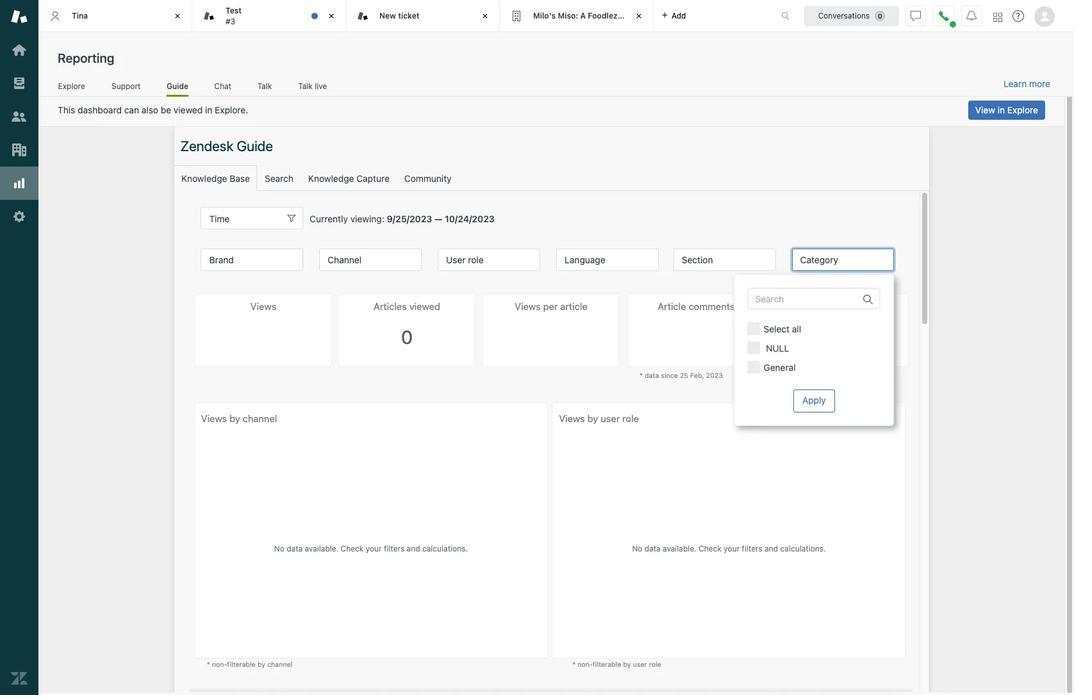 Task type: vqa. For each thing, say whether or not it's contained in the screenshot.
Discussion
no



Task type: locate. For each thing, give the bounding box(es) containing it.
explore up this
[[58, 81, 85, 91]]

close image left milo's
[[479, 10, 492, 22]]

talk inside talk link
[[258, 81, 272, 91]]

support link
[[111, 81, 141, 95]]

talk live link
[[298, 81, 328, 95]]

0 horizontal spatial in
[[205, 104, 212, 115]]

subsidiary
[[620, 11, 660, 20]]

view in explore
[[976, 104, 1039, 115]]

add
[[672, 11, 686, 20]]

talk inside talk live link
[[298, 81, 313, 91]]

1 horizontal spatial in
[[998, 104, 1005, 115]]

1 close image from the left
[[325, 10, 338, 22]]

foodlez
[[588, 11, 618, 20]]

1 horizontal spatial talk
[[298, 81, 313, 91]]

in
[[205, 104, 212, 115], [998, 104, 1005, 115]]

be
[[161, 104, 171, 115]]

close image left new
[[325, 10, 338, 22]]

2 in from the left
[[998, 104, 1005, 115]]

0 horizontal spatial close image
[[325, 10, 338, 22]]

close image inside new ticket tab
[[479, 10, 492, 22]]

new ticket tab
[[346, 0, 500, 32]]

tab
[[192, 0, 346, 32]]

test
[[226, 6, 242, 15]]

tina
[[72, 11, 88, 20]]

2 talk from the left
[[298, 81, 313, 91]]

views image
[[11, 75, 28, 92]]

view in explore button
[[969, 101, 1046, 120]]

main element
[[0, 0, 38, 696]]

close image
[[325, 10, 338, 22], [479, 10, 492, 22], [633, 10, 646, 22]]

tab containing test
[[192, 0, 346, 32]]

talk link
[[257, 81, 272, 95]]

organizations image
[[11, 142, 28, 158]]

0 vertical spatial explore
[[58, 81, 85, 91]]

1 horizontal spatial close image
[[479, 10, 492, 22]]

add button
[[654, 0, 694, 31]]

this
[[58, 104, 75, 115]]

reporting image
[[11, 175, 28, 192]]

milo's miso: a foodlez subsidiary tab
[[500, 0, 660, 32]]

talk left live
[[298, 81, 313, 91]]

close image
[[171, 10, 184, 22]]

explore
[[58, 81, 85, 91], [1008, 104, 1039, 115]]

admin image
[[11, 208, 28, 225]]

talk right chat
[[258, 81, 272, 91]]

talk for talk live
[[298, 81, 313, 91]]

notifications image
[[967, 11, 977, 21]]

close image inside milo's miso: a foodlez subsidiary tab
[[633, 10, 646, 22]]

can
[[124, 104, 139, 115]]

close image left add popup button
[[633, 10, 646, 22]]

explore inside 'link'
[[58, 81, 85, 91]]

1 talk from the left
[[258, 81, 272, 91]]

2 horizontal spatial close image
[[633, 10, 646, 22]]

get help image
[[1013, 10, 1024, 22]]

1 horizontal spatial explore
[[1008, 104, 1039, 115]]

2 close image from the left
[[479, 10, 492, 22]]

1 vertical spatial explore
[[1008, 104, 1039, 115]]

0 horizontal spatial explore
[[58, 81, 85, 91]]

conversations
[[818, 11, 870, 20]]

conversations button
[[805, 5, 899, 26]]

zendesk support image
[[11, 8, 28, 25]]

in right viewed on the left top of the page
[[205, 104, 212, 115]]

0 horizontal spatial talk
[[258, 81, 272, 91]]

in right view at the top
[[998, 104, 1005, 115]]

tabs tab list
[[38, 0, 768, 32]]

explore down learn more link
[[1008, 104, 1039, 115]]

talk
[[258, 81, 272, 91], [298, 81, 313, 91]]

learn more link
[[1004, 78, 1051, 90]]

viewed
[[174, 104, 203, 115]]

in inside button
[[998, 104, 1005, 115]]

3 close image from the left
[[633, 10, 646, 22]]

new
[[380, 11, 396, 20]]

test #3
[[226, 6, 242, 26]]

customers image
[[11, 108, 28, 125]]

button displays agent's chat status as invisible. image
[[911, 11, 921, 21]]



Task type: describe. For each thing, give the bounding box(es) containing it.
talk live
[[298, 81, 327, 91]]

zendesk products image
[[994, 13, 1003, 21]]

explore inside button
[[1008, 104, 1039, 115]]

chat link
[[214, 81, 232, 95]]

get started image
[[11, 42, 28, 58]]

talk for talk
[[258, 81, 272, 91]]

milo's miso: a foodlez subsidiary
[[533, 11, 660, 20]]

live
[[315, 81, 327, 91]]

dashboard
[[78, 104, 122, 115]]

learn more
[[1004, 78, 1051, 89]]

zendesk image
[[11, 671, 28, 687]]

support
[[112, 81, 141, 91]]

close image for new ticket
[[479, 10, 492, 22]]

reporting
[[58, 51, 114, 65]]

a
[[580, 11, 586, 20]]

#3
[[226, 16, 235, 26]]

explore link
[[58, 81, 86, 95]]

guide
[[167, 81, 188, 91]]

learn
[[1004, 78, 1027, 89]]

new ticket
[[380, 11, 420, 20]]

explore.
[[215, 104, 248, 115]]

close image for milo's miso: a foodlez subsidiary
[[633, 10, 646, 22]]

1 in from the left
[[205, 104, 212, 115]]

more
[[1030, 78, 1051, 89]]

miso:
[[558, 11, 578, 20]]

ticket
[[398, 11, 420, 20]]

tina tab
[[38, 0, 192, 32]]

milo's
[[533, 11, 556, 20]]

this dashboard can also be viewed in explore.
[[58, 104, 248, 115]]

chat
[[214, 81, 231, 91]]

guide link
[[167, 81, 188, 97]]

also
[[142, 104, 158, 115]]

view
[[976, 104, 996, 115]]



